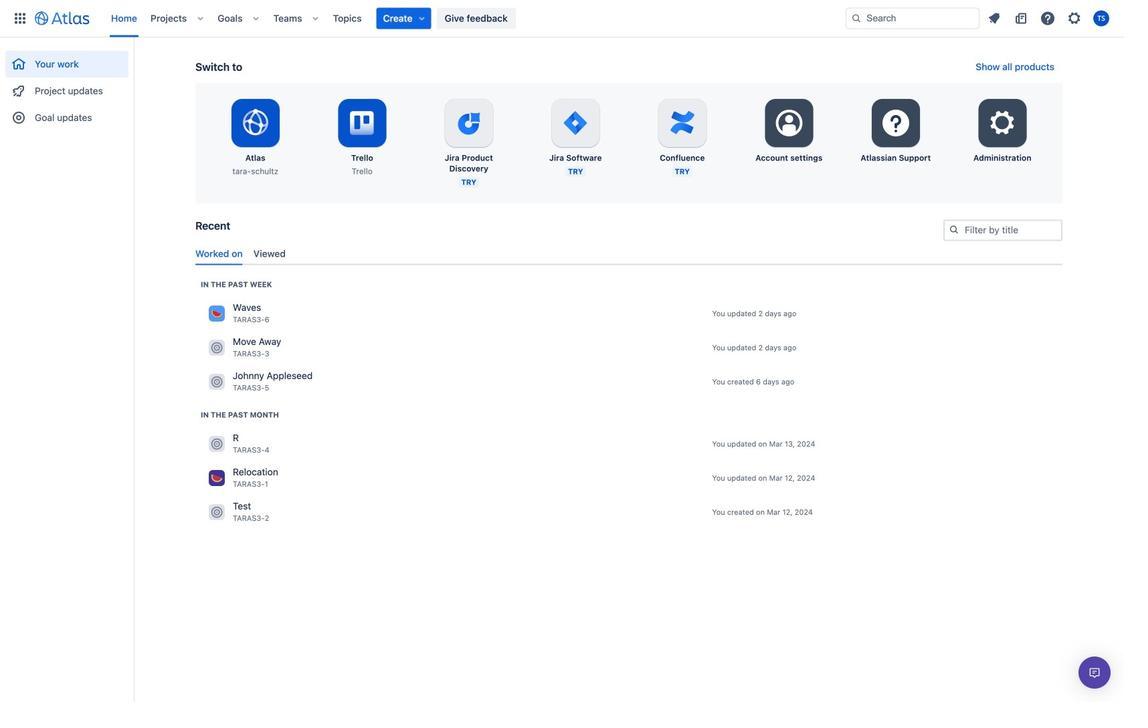 Task type: describe. For each thing, give the bounding box(es) containing it.
help image
[[1040, 10, 1056, 26]]

2 heading from the top
[[201, 410, 279, 421]]

switch to... image
[[12, 10, 28, 26]]

3 townsquare image from the top
[[209, 374, 225, 390]]

open intercom messenger image
[[1087, 665, 1103, 681]]

1 settings image from the left
[[773, 107, 805, 139]]

3 settings image from the left
[[987, 107, 1019, 139]]

search image
[[851, 13, 862, 24]]

2 settings image from the left
[[880, 107, 912, 139]]

1 townsquare image from the top
[[209, 306, 225, 322]]

Filter by title field
[[945, 221, 1062, 240]]

2 townsquare image from the top
[[209, 505, 225, 521]]

1 townsquare image from the top
[[209, 436, 225, 452]]



Task type: locate. For each thing, give the bounding box(es) containing it.
Search field
[[846, 8, 980, 29]]

townsquare image
[[209, 306, 225, 322], [209, 340, 225, 356], [209, 374, 225, 390], [209, 470, 225, 487]]

1 heading from the top
[[201, 279, 272, 290]]

tab list
[[190, 243, 1068, 265]]

banner
[[0, 0, 1125, 37]]

1 vertical spatial heading
[[201, 410, 279, 421]]

notifications image
[[987, 10, 1003, 26]]

4 townsquare image from the top
[[209, 470, 225, 487]]

1 vertical spatial townsquare image
[[209, 505, 225, 521]]

heading
[[201, 279, 272, 290], [201, 410, 279, 421]]

0 vertical spatial heading
[[201, 279, 272, 290]]

2 horizontal spatial settings image
[[987, 107, 1019, 139]]

account image
[[1094, 10, 1110, 26]]

2 townsquare image from the top
[[209, 340, 225, 356]]

0 horizontal spatial settings image
[[773, 107, 805, 139]]

None search field
[[846, 8, 980, 29]]

settings image
[[773, 107, 805, 139], [880, 107, 912, 139], [987, 107, 1019, 139]]

townsquare image
[[209, 436, 225, 452], [209, 505, 225, 521]]

search image
[[949, 225, 960, 235]]

top element
[[8, 0, 846, 37]]

0 vertical spatial townsquare image
[[209, 436, 225, 452]]

settings image
[[1067, 10, 1083, 26]]

group
[[5, 37, 129, 135]]

1 horizontal spatial settings image
[[880, 107, 912, 139]]



Task type: vqa. For each thing, say whether or not it's contained in the screenshot.
group
yes



